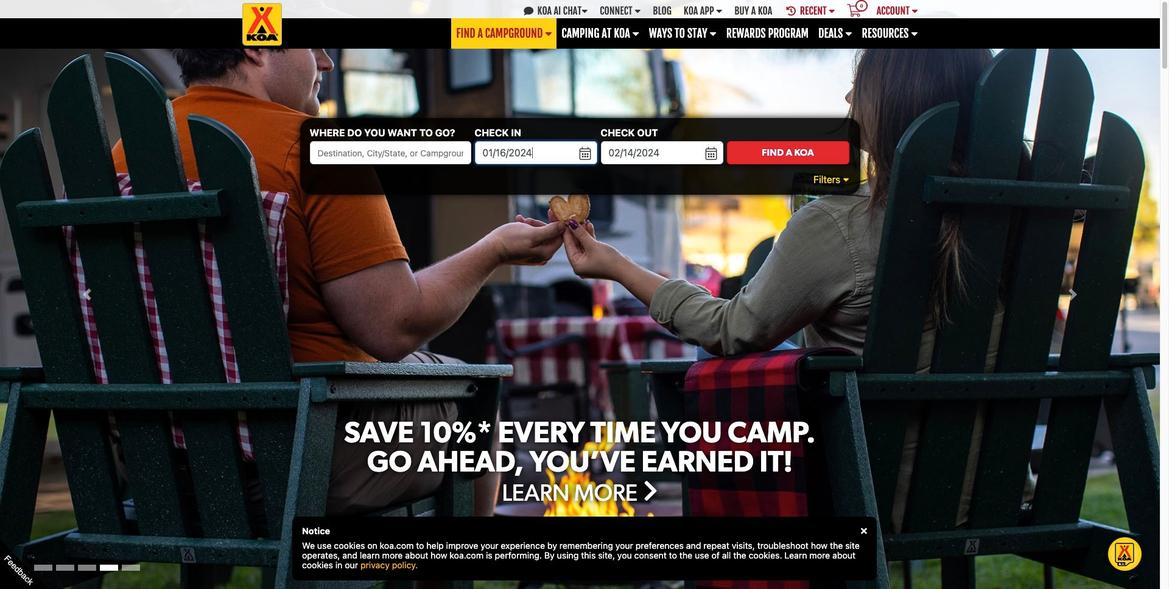 Task type: describe. For each thing, give the bounding box(es) containing it.
chevron right image
[[643, 483, 658, 501]]

times image
[[861, 527, 867, 536]]

comment image
[[524, 6, 535, 16]]

secondary navigation
[[0, 0, 1160, 46]]

calendar alt image for check out text box
[[706, 149, 717, 159]]

advanced search image
[[843, 175, 849, 185]]

Check In text field
[[475, 142, 597, 165]]

caret down image
[[635, 6, 641, 16]]



Task type: locate. For each thing, give the bounding box(es) containing it.
1 horizontal spatial calendar alt image
[[706, 149, 717, 159]]

0 horizontal spatial calendar alt image
[[580, 149, 591, 159]]

2 calendar alt image from the left
[[706, 149, 717, 159]]

caret down image
[[582, 6, 588, 16], [716, 6, 722, 16], [829, 6, 835, 16], [912, 6, 918, 16], [545, 28, 552, 39], [633, 28, 639, 39], [710, 28, 717, 39], [846, 28, 852, 39], [911, 28, 918, 39]]

shopping cart image
[[847, 5, 862, 17]]

calendar alt image for check in text field
[[580, 149, 591, 159]]

calendar alt image
[[580, 149, 591, 159], [706, 149, 717, 159]]

history image
[[787, 6, 798, 16]]

Destination, City/State, or Campground Name text field
[[310, 142, 471, 165]]

1 calendar alt image from the left
[[580, 149, 591, 159]]

koa campgrounds image
[[242, 3, 282, 46]]

primary navigation
[[0, 18, 1160, 49]]

Check Out text field
[[601, 142, 723, 165]]



